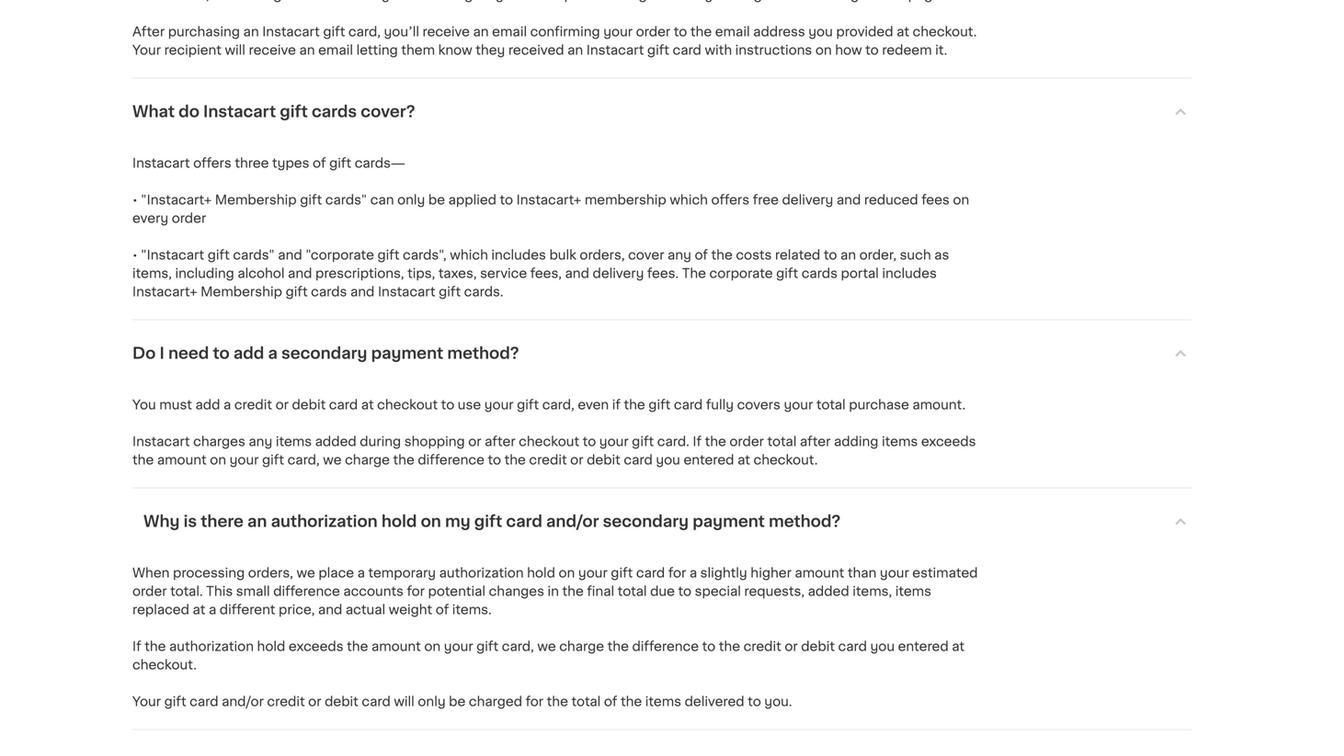 Task type: vqa. For each thing, say whether or not it's contained in the screenshot.
left ENTERED
yes



Task type: describe. For each thing, give the bounding box(es) containing it.
an inside 'dropdown button'
[[247, 514, 267, 530]]

at up during
[[361, 399, 374, 411]]

need
[[168, 346, 209, 361]]

added inside when processing orders, we place a temporary authorization hold on your gift card for a slightly higher amount than your estimated order total. this small difference accounts for potential changes in the final total due to special requests, added items, items replaced at a different price, and actual weight of items. if the authorization hold exceeds the amount on your gift card, we charge the difference to the credit or debit card you entered at checkout. your gift card and/or credit or debit card will only be charged for the total of the items delivered to you.
[[808, 585, 850, 598]]

available
[[393, 0, 450, 1]]

to left you. at the right bottom
[[748, 696, 761, 709]]

by
[[696, 0, 713, 1]]

alcohol
[[238, 267, 285, 280]]

instacart offers three types of gift cards— • "instacart+ membership gift cards" can only be applied to instacart+ membership which offers free delivery and reduced fees on every order • "instacart gift cards" and "corporate gift cards", which includes bulk orders, cover any of the costs related to an order, such as items, including alcohol and prescriptions, tips, taxes, service fees, and delivery fees. the corporate gift cards portal includes instacart+ membership gift cards and instacart gift cards.
[[132, 157, 973, 298]]

covers
[[737, 399, 781, 411]]

checkout. inside when processing orders, we place a temporary authorization hold on your gift card for a slightly higher amount than your estimated order total. this small difference accounts for potential changes in the final total due to special requests, added items, items replaced at a different price, and actual weight of items. if the authorization hold exceeds the amount on your gift card, we charge the difference to the credit or debit card you entered at checkout. your gift card and/or credit or debit card will only be charged for the total of the items delivered to you.
[[132, 659, 197, 672]]

total.
[[170, 585, 203, 598]]

a left slightly
[[690, 567, 697, 580]]

a up accounts
[[357, 567, 365, 580]]

will inside when processing orders, we place a temporary authorization hold on your gift card for a slightly higher amount than your estimated order total. this small difference accounts for potential changes in the final total due to special requests, added items, items replaced at a different price, and actual weight of items. if the authorization hold exceeds the amount on your gift card, we charge the difference to the credit or debit card you entered at checkout. your gift card and/or credit or debit card will only be charged for the total of the items delivered to you.
[[394, 696, 415, 709]]

if
[[612, 399, 621, 411]]

bulk
[[550, 249, 577, 261]]

your inside at this time, instacart gift cards are only available digitally. you can purchase a gift card by visiting our instacart gift card page. after purchasing an instacart gift card, you'll receive an email confirming your order to the email address you provided at checkout. your recipient will receive an email letting them know they received an instacart gift card with instructions on how to redeem it.
[[604, 25, 633, 38]]

do
[[179, 104, 200, 119]]

the inside instacart offers three types of gift cards— • "instacart+ membership gift cards" can only be applied to instacart+ membership which offers free delivery and reduced fees on every order • "instacart gift cards" and "corporate gift cards", which includes bulk orders, cover any of the costs related to an order, such as items, including alcohol and prescriptions, tips, taxes, service fees, and delivery fees. the corporate gift cards portal includes instacart+ membership gift cards and instacart gift cards.
[[711, 249, 733, 261]]

letting
[[356, 44, 398, 56]]

weight
[[389, 604, 432, 617]]

0 horizontal spatial includes
[[492, 249, 546, 261]]

2 horizontal spatial email
[[715, 25, 750, 38]]

the down fully
[[705, 435, 726, 448]]

0 horizontal spatial hold
[[257, 640, 285, 653]]

2 vertical spatial authorization
[[169, 640, 254, 653]]

on down weight
[[424, 640, 441, 653]]

your up the final
[[578, 567, 608, 580]]

at this time, instacart gift cards are only available digitally. you can purchase a gift card by visiting our instacart gift card page. after purchasing an instacart gift card, you'll receive an email confirming your order to the email address you provided at checkout. your recipient will receive an email letting them know they received an instacart gift card with instructions on how to redeem it.
[[132, 0, 980, 56]]

0 vertical spatial membership
[[215, 193, 297, 206]]

and down prescriptions, at the left
[[350, 285, 375, 298]]

confirming
[[530, 25, 600, 38]]

provided
[[836, 25, 894, 38]]

items.
[[452, 604, 492, 617]]

will inside at this time, instacart gift cards are only available digitally. you can purchase a gift card by visiting our instacart gift card page. after purchasing an instacart gift card, you'll receive an email confirming your order to the email address you provided at checkout. your recipient will receive an email letting them know they received an instacart gift card with instructions on how to redeem it.
[[225, 44, 246, 56]]

this
[[150, 0, 174, 1]]

cards",
[[403, 249, 447, 261]]

purchasing
[[168, 25, 240, 38]]

"instacart+
[[141, 193, 212, 206]]

you inside when processing orders, we place a temporary authorization hold on your gift card for a slightly higher amount than your estimated order total. this small difference accounts for potential changes in the final total due to special requests, added items, items replaced at a different price, and actual weight of items. if the authorization hold exceeds the amount on your gift card, we charge the difference to the credit or debit card you entered at checkout. your gift card and/or credit or debit card will only be charged for the total of the items delivered to you.
[[871, 640, 895, 653]]

1 horizontal spatial delivery
[[782, 193, 834, 206]]

reduced
[[864, 193, 919, 206]]

small
[[236, 585, 270, 598]]

my
[[445, 514, 471, 530]]

2 vertical spatial amount
[[372, 640, 421, 653]]

received
[[508, 44, 564, 56]]

0 horizontal spatial checkout
[[377, 399, 438, 411]]

the down during
[[393, 454, 415, 467]]

with
[[705, 44, 732, 56]]

service
[[480, 267, 527, 280]]

total down covers
[[768, 435, 797, 448]]

instacart down "confirming"
[[587, 44, 644, 56]]

order inside at this time, instacart gift cards are only available digitally. you can purchase a gift card by visiting our instacart gift card page. after purchasing an instacart gift card, you'll receive an email confirming your order to the email address you provided at checkout. your recipient will receive an email letting them know they received an instacart gift card with instructions on how to redeem it.
[[636, 25, 671, 38]]

0 horizontal spatial instacart+
[[132, 285, 197, 298]]

visiting
[[716, 0, 762, 1]]

2 horizontal spatial authorization
[[439, 567, 524, 580]]

fees
[[922, 193, 950, 206]]

address
[[753, 25, 805, 38]]

card, inside when processing orders, we place a temporary authorization hold on your gift card for a slightly higher amount than your estimated order total. this small difference accounts for potential changes in the final total due to special requests, added items, items replaced at a different price, and actual weight of items. if the authorization hold exceeds the amount on your gift card, we charge the difference to the credit or debit card you entered at checkout. your gift card and/or credit or debit card will only be charged for the total of the items delivered to you.
[[502, 640, 534, 653]]

charges
[[193, 435, 245, 448]]

total up adding
[[817, 399, 846, 411]]

an inside instacart offers three types of gift cards— • "instacart+ membership gift cards" can only be applied to instacart+ membership which offers free delivery and reduced fees on every order • "instacart gift cards" and "corporate gift cards", which includes bulk orders, cover any of the costs related to an order, such as items, including alcohol and prescriptions, tips, taxes, service fees, and delivery fees. the corporate gift cards portal includes instacart+ membership gift cards and instacart gift cards.
[[841, 249, 856, 261]]

authorization inside 'dropdown button'
[[271, 514, 378, 530]]

only inside when processing orders, we place a temporary authorization hold on your gift card for a slightly higher amount than your estimated order total. this small difference accounts for potential changes in the final total due to special requests, added items, items replaced at a different price, and actual weight of items. if the authorization hold exceeds the amount on your gift card, we charge the difference to the credit or debit card you entered at checkout. your gift card and/or credit or debit card will only be charged for the total of the items delivered to you.
[[418, 696, 446, 709]]

at down covers
[[738, 454, 750, 467]]

types
[[272, 157, 309, 170]]

1 vertical spatial cards"
[[233, 249, 275, 261]]

1 horizontal spatial includes
[[882, 267, 937, 280]]

taxes,
[[439, 267, 477, 280]]

delivered
[[685, 696, 745, 709]]

1 vertical spatial checkout
[[519, 435, 580, 448]]

difference inside you must add a credit or debit card at checkout to use your gift card, even if the gift card fully covers your total purchase amount. instacart charges any items added during shopping or after checkout to your gift card. if the order total after adding items exceeds the amount on your gift card, we charge the difference to the credit or debit card you entered at checkout.
[[418, 454, 485, 467]]

your right than
[[880, 567, 909, 580]]

processing
[[173, 567, 245, 580]]

"corporate
[[306, 249, 374, 261]]

payment inside why is there an authorization hold on my gift card and/or secondary payment method? 'dropdown button'
[[693, 514, 765, 530]]

you.
[[765, 696, 792, 709]]

and left reduced
[[837, 193, 861, 206]]

the down special
[[719, 640, 740, 653]]

special
[[695, 585, 741, 598]]

0 vertical spatial receive
[[423, 25, 470, 38]]

at down "estimated"
[[952, 640, 965, 653]]

an up what do instacart gift cards cover?
[[299, 44, 315, 56]]

to up why is there an authorization hold on my gift card and/or secondary payment method?
[[488, 454, 501, 467]]

to right due
[[678, 585, 692, 598]]

hold inside why is there an authorization hold on my gift card and/or secondary payment method? 'dropdown button'
[[382, 514, 417, 530]]

fees,
[[530, 267, 562, 280]]

a inside at this time, instacart gift cards are only available digitally. you can purchase a gift card by visiting our instacart gift card page. after purchasing an instacart gift card, you'll receive an email confirming your order to the email address you provided at checkout. your recipient will receive an email letting them know they received an instacart gift card with instructions on how to redeem it.
[[628, 0, 636, 1]]

an up they
[[473, 25, 489, 38]]

the inside at this time, instacart gift cards are only available digitally. you can purchase a gift card by visiting our instacart gift card page. after purchasing an instacart gift card, you'll receive an email confirming your order to the email address you provided at checkout. your recipient will receive an email letting them know they received an instacart gift card with instructions on how to redeem it.
[[691, 25, 712, 38]]

when processing orders, we place a temporary authorization hold on your gift card for a slightly higher amount than your estimated order total. this small difference accounts for potential changes in the final total due to special requests, added items, items replaced at a different price, and actual weight of items. if the authorization hold exceeds the amount on your gift card, we charge the difference to the credit or debit card you entered at checkout. your gift card and/or credit or debit card will only be charged for the total of the items delivered to you.
[[132, 567, 981, 709]]

items left delivered
[[645, 696, 682, 709]]

do i need to add a secondary payment method?
[[132, 346, 519, 361]]

can inside instacart offers three types of gift cards— • "instacart+ membership gift cards" can only be applied to instacart+ membership which offers free delivery and reduced fees on every order • "instacart gift cards" and "corporate gift cards", which includes bulk orders, cover any of the costs related to an order, such as items, including alcohol and prescriptions, tips, taxes, service fees, and delivery fees. the corporate gift cards portal includes instacart+ membership gift cards and instacart gift cards.
[[370, 193, 394, 206]]

it.
[[935, 44, 948, 56]]

purchase inside at this time, instacart gift cards are only available digitally. you can purchase a gift card by visiting our instacart gift card page. after purchasing an instacart gift card, you'll receive an email confirming your order to the email address you provided at checkout. your recipient will receive an email letting them know they received an instacart gift card with instructions on how to redeem it.
[[564, 0, 625, 1]]

card inside 'dropdown button'
[[506, 514, 543, 530]]

on up in
[[559, 567, 575, 580]]

0 horizontal spatial email
[[318, 44, 353, 56]]

items right the 'charges'
[[276, 435, 312, 448]]

your down if at the left of page
[[600, 435, 629, 448]]

the right if at the left of page
[[624, 399, 645, 411]]

why is there an authorization hold on my gift card and/or secondary payment method?
[[143, 514, 841, 530]]

be inside instacart offers three types of gift cards— • "instacart+ membership gift cards" can only be applied to instacart+ membership which offers free delivery and reduced fees on every order • "instacart gift cards" and "corporate gift cards", which includes bulk orders, cover any of the costs related to an order, such as items, including alcohol and prescriptions, tips, taxes, service fees, and delivery fees. the corporate gift cards portal includes instacart+ membership gift cards and instacart gift cards.
[[429, 193, 445, 206]]

the up why
[[132, 454, 154, 467]]

only inside instacart offers three types of gift cards— • "instacart+ membership gift cards" can only be applied to instacart+ membership which offers free delivery and reduced fees on every order • "instacart gift cards" and "corporate gift cards", which includes bulk orders, cover any of the costs related to an order, such as items, including alcohol and prescriptions, tips, taxes, service fees, and delivery fees. the corporate gift cards portal includes instacart+ membership gift cards and instacart gift cards.
[[397, 193, 425, 206]]

at down the total.
[[193, 604, 205, 617]]

cards down related
[[802, 267, 838, 280]]

add inside you must add a credit or debit card at checkout to use your gift card, even if the gift card fully covers your total purchase amount. instacart charges any items added during shopping or after checkout to your gift card. if the order total after adding items exceeds the amount on your gift card, we charge the difference to the credit or debit card you entered at checkout.
[[195, 399, 220, 411]]

the
[[682, 267, 706, 280]]

slightly
[[701, 567, 747, 580]]

0 vertical spatial offers
[[193, 157, 232, 170]]

final
[[587, 585, 615, 598]]

and down bulk
[[565, 267, 590, 280]]

we inside you must add a credit or debit card at checkout to use your gift card, even if the gift card fully covers your total purchase amount. instacart charges any items added during shopping or after checkout to your gift card. if the order total after adding items exceeds the amount on your gift card, we charge the difference to the credit or debit card you entered at checkout.
[[323, 454, 342, 467]]

is
[[184, 514, 197, 530]]

higher
[[751, 567, 792, 580]]

you inside at this time, instacart gift cards are only available digitally. you can purchase a gift card by visiting our instacart gift card page. after purchasing an instacart gift card, you'll receive an email confirming your order to the email address you provided at checkout. your recipient will receive an email letting them know they received an instacart gift card with instructions on how to redeem it.
[[511, 0, 534, 1]]

instacart right time,
[[213, 0, 270, 1]]

after
[[132, 25, 165, 38]]

your right use
[[484, 399, 514, 411]]

and/or inside 'dropdown button'
[[546, 514, 599, 530]]

and/or inside when processing orders, we place a temporary authorization hold on your gift card for a slightly higher amount than your estimated order total. this small difference accounts for potential changes in the final total due to special requests, added items, items replaced at a different price, and actual weight of items. if the authorization hold exceeds the amount on your gift card, we charge the difference to the credit or debit card you entered at checkout. your gift card and/or credit or debit card will only be charged for the total of the items delivered to you.
[[222, 696, 264, 709]]

on inside you must add a credit or debit card at checkout to use your gift card, even if the gift card fully covers your total purchase amount. instacart charges any items added during shopping or after checkout to your gift card. if the order total after adding items exceeds the amount on your gift card, we charge the difference to the credit or debit card you entered at checkout.
[[210, 454, 226, 467]]

our
[[766, 0, 787, 1]]

redeem
[[882, 44, 932, 56]]

the left delivered
[[621, 696, 642, 709]]

add inside dropdown button
[[233, 346, 264, 361]]

total right charged
[[572, 696, 601, 709]]

time,
[[177, 0, 209, 1]]

method? inside dropdown button
[[447, 346, 519, 361]]

are
[[338, 0, 359, 1]]

the down replaced
[[145, 640, 166, 653]]

and right the "alcohol"
[[288, 267, 312, 280]]

"instacart
[[141, 249, 204, 261]]

them
[[401, 44, 435, 56]]

checkout. inside at this time, instacart gift cards are only available digitally. you can purchase a gift card by visiting our instacart gift card page. after purchasing an instacart gift card, you'll receive an email confirming your order to the email address you provided at checkout. your recipient will receive an email letting them know they received an instacart gift card with instructions on how to redeem it.
[[913, 25, 977, 38]]

card, inside at this time, instacart gift cards are only available digitally. you can purchase a gift card by visiting our instacart gift card page. after purchasing an instacart gift card, you'll receive an email confirming your order to the email address you provided at checkout. your recipient will receive an email letting them know they received an instacart gift card with instructions on how to redeem it.
[[349, 25, 381, 38]]

every
[[132, 212, 168, 225]]

any inside instacart offers three types of gift cards— • "instacart+ membership gift cards" can only be applied to instacart+ membership which offers free delivery and reduced fees on every order • "instacart gift cards" and "corporate gift cards", which includes bulk orders, cover any of the costs related to an order, such as items, including alcohol and prescriptions, tips, taxes, service fees, and delivery fees. the corporate gift cards portal includes instacart+ membership gift cards and instacart gift cards.
[[668, 249, 692, 261]]

2 horizontal spatial hold
[[527, 567, 555, 580]]

added inside you must add a credit or debit card at checkout to use your gift card, even if the gift card fully covers your total purchase amount. instacart charges any items added during shopping or after checkout to your gift card. if the order total after adding items exceeds the amount on your gift card, we charge the difference to the credit or debit card you entered at checkout.
[[315, 435, 357, 448]]

applied
[[448, 193, 497, 206]]

1 horizontal spatial for
[[526, 696, 544, 709]]

why is there an authorization hold on my gift card and/or secondary payment method? button
[[132, 489, 1192, 555]]

2 after from the left
[[800, 435, 831, 448]]

know
[[438, 44, 472, 56]]

even
[[578, 399, 609, 411]]

amount.
[[913, 399, 966, 411]]

instacart inside you must add a credit or debit card at checkout to use your gift card, even if the gift card fully covers your total purchase amount. instacart charges any items added during shopping or after checkout to your gift card. if the order total after adding items exceeds the amount on your gift card, we charge the difference to the credit or debit card you entered at checkout.
[[132, 435, 190, 448]]

you'll
[[384, 25, 419, 38]]

actual
[[346, 604, 386, 617]]

costs
[[736, 249, 772, 261]]

different
[[220, 604, 275, 617]]

when
[[132, 567, 170, 580]]

the down actual
[[347, 640, 368, 653]]

do
[[132, 346, 156, 361]]

to left use
[[441, 399, 455, 411]]

the right in
[[562, 585, 584, 598]]

the up why is there an authorization hold on my gift card and/or secondary payment method?
[[505, 454, 526, 467]]

instacart inside dropdown button
[[203, 104, 276, 119]]

1 horizontal spatial email
[[492, 25, 527, 38]]

an down "confirming"
[[568, 44, 583, 56]]

such
[[900, 249, 931, 261]]

0 horizontal spatial for
[[407, 585, 425, 598]]

1 • from the top
[[132, 193, 138, 206]]

items, inside when processing orders, we place a temporary authorization hold on your gift card for a slightly higher amount than your estimated order total. this small difference accounts for potential changes in the final total due to special requests, added items, items replaced at a different price, and actual weight of items. if the authorization hold exceeds the amount on your gift card, we charge the difference to the credit or debit card you entered at checkout. your gift card and/or credit or debit card will only be charged for the total of the items delivered to you.
[[853, 585, 892, 598]]

0 horizontal spatial difference
[[273, 585, 340, 598]]

there
[[201, 514, 244, 530]]

be inside when processing orders, we place a temporary authorization hold on your gift card for a slightly higher amount than your estimated order total. this small difference accounts for potential changes in the final total due to special requests, added items, items replaced at a different price, and actual weight of items. if the authorization hold exceeds the amount on your gift card, we charge the difference to the credit or debit card you entered at checkout. your gift card and/or credit or debit card will only be charged for the total of the items delivered to you.
[[449, 696, 466, 709]]

including
[[175, 267, 234, 280]]

2 vertical spatial difference
[[632, 640, 699, 653]]

2 • from the top
[[132, 249, 138, 261]]

corporate
[[710, 267, 773, 280]]



Task type: locate. For each thing, give the bounding box(es) containing it.
entered inside when processing orders, we place a temporary authorization hold on your gift card for a slightly higher amount than your estimated order total. this small difference accounts for potential changes in the final total due to special requests, added items, items replaced at a different price, and actual weight of items. if the authorization hold exceeds the amount on your gift card, we charge the difference to the credit or debit card you entered at checkout. your gift card and/or credit or debit card will only be charged for the total of the items delivered to you.
[[898, 640, 949, 653]]

order inside instacart offers three types of gift cards— • "instacart+ membership gift cards" can only be applied to instacart+ membership which offers free delivery and reduced fees on every order • "instacart gift cards" and "corporate gift cards", which includes bulk orders, cover any of the costs related to an order, such as items, including alcohol and prescriptions, tips, taxes, service fees, and delivery fees. the corporate gift cards portal includes instacart+ membership gift cards and instacart gift cards.
[[172, 212, 206, 225]]

the right charged
[[547, 696, 568, 709]]

cards down prescriptions, at the left
[[311, 285, 347, 298]]

0 horizontal spatial exceeds
[[289, 640, 344, 653]]

as
[[935, 249, 949, 261]]

0 vertical spatial entered
[[684, 454, 734, 467]]

difference down shopping
[[418, 454, 485, 467]]

order inside you must add a credit or debit card at checkout to use your gift card, even if the gift card fully covers your total purchase amount. instacart charges any items added during shopping or after checkout to your gift card. if the order total after adding items exceeds the amount on your gift card, we charge the difference to the credit or debit card you entered at checkout.
[[730, 435, 764, 448]]

includes down such
[[882, 267, 937, 280]]

for up weight
[[407, 585, 425, 598]]

1 horizontal spatial and/or
[[546, 514, 599, 530]]

charge inside you must add a credit or debit card at checkout to use your gift card, even if the gift card fully covers your total purchase amount. instacart charges any items added during shopping or after checkout to your gift card. if the order total after adding items exceeds the amount on your gift card, we charge the difference to the credit or debit card you entered at checkout.
[[345, 454, 390, 467]]

0 horizontal spatial receive
[[249, 44, 296, 56]]

after left adding
[[800, 435, 831, 448]]

to up what do instacart gift cards cover? dropdown button in the top of the page
[[674, 25, 687, 38]]

1 vertical spatial includes
[[882, 267, 937, 280]]

i
[[160, 346, 164, 361]]

•
[[132, 193, 138, 206], [132, 249, 138, 261]]

cards" up the "alcohol"
[[233, 249, 275, 261]]

a down this
[[209, 604, 216, 617]]

you right address
[[809, 25, 833, 38]]

a up the 'charges'
[[223, 399, 231, 411]]

1 vertical spatial instacart+
[[132, 285, 197, 298]]

1 vertical spatial which
[[450, 249, 488, 261]]

why
[[143, 514, 180, 530]]

your right covers
[[784, 399, 813, 411]]

2 your from the top
[[132, 696, 161, 709]]

to right related
[[824, 249, 837, 261]]

2 horizontal spatial we
[[537, 640, 556, 653]]

0 vertical spatial which
[[670, 193, 708, 206]]

entered down "estimated"
[[898, 640, 949, 653]]

they
[[476, 44, 505, 56]]

0 vertical spatial you
[[511, 0, 534, 1]]

if inside when processing orders, we place a temporary authorization hold on your gift card for a slightly higher amount than your estimated order total. this small difference accounts for potential changes in the final total due to special requests, added items, items replaced at a different price, and actual weight of items. if the authorization hold exceeds the amount on your gift card, we charge the difference to the credit or debit card you entered at checkout. your gift card and/or credit or debit card will only be charged for the total of the items delivered to you.
[[132, 640, 141, 653]]

1 horizontal spatial cards"
[[325, 193, 367, 206]]

do i need to add a secondary payment method? button
[[132, 320, 1192, 387]]

cover?
[[361, 104, 415, 119]]

1 after from the left
[[485, 435, 516, 448]]

checkout down even
[[519, 435, 580, 448]]

instacart
[[213, 0, 270, 1], [790, 0, 848, 1], [262, 25, 320, 38], [587, 44, 644, 56], [203, 104, 276, 119], [132, 157, 190, 170], [378, 285, 436, 298], [132, 435, 190, 448]]

0 vertical spatial and/or
[[546, 514, 599, 530]]

or
[[276, 399, 289, 411], [468, 435, 482, 448], [570, 454, 584, 467], [785, 640, 798, 653], [308, 696, 321, 709]]

you right the digitally. on the left of the page
[[511, 0, 534, 1]]

0 horizontal spatial entered
[[684, 454, 734, 467]]

0 vertical spatial payment
[[371, 346, 444, 361]]

purchase up adding
[[849, 399, 909, 411]]

free
[[753, 193, 779, 206]]

total
[[817, 399, 846, 411], [768, 435, 797, 448], [618, 585, 647, 598], [572, 696, 601, 709]]

entered inside you must add a credit or debit card at checkout to use your gift card, even if the gift card fully covers your total purchase amount. instacart charges any items added during shopping or after checkout to your gift card. if the order total after adding items exceeds the amount on your gift card, we charge the difference to the credit or debit card you entered at checkout.
[[684, 454, 734, 467]]

1 horizontal spatial authorization
[[271, 514, 378, 530]]

0 horizontal spatial purchase
[[564, 0, 625, 1]]

in
[[548, 585, 559, 598]]

temporary
[[368, 567, 436, 580]]

at inside at this time, instacart gift cards are only available digitally. you can purchase a gift card by visiting our instacart gift card page. after purchasing an instacart gift card, you'll receive an email confirming your order to the email address you provided at checkout. your recipient will receive an email letting them know they received an instacart gift card with instructions on how to redeem it.
[[897, 25, 910, 38]]

instacart+ down "instacart
[[132, 285, 197, 298]]

instructions
[[736, 44, 812, 56]]

your inside when processing orders, we place a temporary authorization hold on your gift card for a slightly higher amount than your estimated order total. this small difference accounts for potential changes in the final total due to special requests, added items, items replaced at a different price, and actual weight of items. if the authorization hold exceeds the amount on your gift card, we charge the difference to the credit or debit card you entered at checkout. your gift card and/or credit or debit card will only be charged for the total of the items delivered to you.
[[132, 696, 161, 709]]

accounts
[[343, 585, 404, 598]]

1 horizontal spatial which
[[670, 193, 708, 206]]

for
[[669, 567, 686, 580], [407, 585, 425, 598], [526, 696, 544, 709]]

what
[[132, 104, 175, 119]]

0 vertical spatial you
[[809, 25, 833, 38]]

this
[[206, 585, 233, 598]]

cards inside dropdown button
[[312, 104, 357, 119]]

1 vertical spatial only
[[397, 193, 425, 206]]

gift
[[274, 0, 296, 1], [639, 0, 661, 1], [851, 0, 873, 1], [323, 25, 345, 38], [647, 44, 670, 56], [280, 104, 308, 119], [329, 157, 351, 170], [300, 193, 322, 206], [208, 249, 230, 261], [378, 249, 400, 261], [776, 267, 798, 280], [286, 285, 308, 298], [439, 285, 461, 298], [517, 399, 539, 411], [649, 399, 671, 411], [632, 435, 654, 448], [262, 454, 284, 467], [474, 514, 502, 530], [611, 567, 633, 580], [477, 640, 499, 653], [164, 696, 186, 709]]

any up the
[[668, 249, 692, 261]]

1 vertical spatial for
[[407, 585, 425, 598]]

charge inside when processing orders, we place a temporary authorization hold on your gift card for a slightly higher amount than your estimated order total. this small difference accounts for potential changes in the final total due to special requests, added items, items replaced at a different price, and actual weight of items. if the authorization hold exceeds the amount on your gift card, we charge the difference to the credit or debit card you entered at checkout. your gift card and/or credit or debit card will only be charged for the total of the items delivered to you.
[[559, 640, 604, 653]]

1 vertical spatial purchase
[[849, 399, 909, 411]]

can
[[537, 0, 561, 1], [370, 193, 394, 206]]

items right adding
[[882, 435, 918, 448]]

1 vertical spatial items,
[[853, 585, 892, 598]]

0 vertical spatial checkout.
[[913, 25, 977, 38]]

what do instacart gift cards cover? button
[[132, 78, 1192, 145]]

1 vertical spatial add
[[195, 399, 220, 411]]

0 horizontal spatial add
[[195, 399, 220, 411]]

for up due
[[669, 567, 686, 580]]

purchase
[[564, 0, 625, 1], [849, 399, 909, 411]]

1 vertical spatial membership
[[201, 285, 282, 298]]

0 horizontal spatial cards"
[[233, 249, 275, 261]]

1 vertical spatial checkout.
[[754, 454, 818, 467]]

amount inside you must add a credit or debit card at checkout to use your gift card, even if the gift card fully covers your total purchase amount. instacart charges any items added during shopping or after checkout to your gift card. if the order total after adding items exceeds the amount on your gift card, we charge the difference to the credit or debit card you entered at checkout.
[[157, 454, 207, 467]]

related
[[775, 249, 821, 261]]

1 horizontal spatial you
[[809, 25, 833, 38]]

items, down "instacart
[[132, 267, 172, 280]]

delivery right free
[[782, 193, 834, 206]]

1 horizontal spatial purchase
[[849, 399, 909, 411]]

0 vertical spatial •
[[132, 193, 138, 206]]

to inside dropdown button
[[213, 346, 230, 361]]

0 vertical spatial we
[[323, 454, 342, 467]]

2 vertical spatial we
[[537, 640, 556, 653]]

1 vertical spatial we
[[297, 567, 315, 580]]

which right the membership
[[670, 193, 708, 206]]

you inside at this time, instacart gift cards are only available digitally. you can purchase a gift card by visiting our instacart gift card page. after purchasing an instacart gift card, you'll receive an email confirming your order to the email address you provided at checkout. your recipient will receive an email letting them know they received an instacart gift card with instructions on how to redeem it.
[[809, 25, 833, 38]]

secondary up due
[[603, 514, 689, 530]]

only inside at this time, instacart gift cards are only available digitally. you can purchase a gift card by visiting our instacart gift card page. after purchasing an instacart gift card, you'll receive an email confirming your order to the email address you provided at checkout. your recipient will receive an email letting them know they received an instacart gift card with instructions on how to redeem it.
[[362, 0, 390, 1]]

the up with
[[691, 25, 712, 38]]

adding
[[834, 435, 879, 448]]

secondary inside 'dropdown button'
[[603, 514, 689, 530]]

0 horizontal spatial after
[[485, 435, 516, 448]]

how
[[835, 44, 862, 56]]

hold down different
[[257, 640, 285, 653]]

an right the "there"
[[247, 514, 267, 530]]

2 horizontal spatial checkout.
[[913, 25, 977, 38]]

authorization
[[271, 514, 378, 530], [439, 567, 524, 580], [169, 640, 254, 653]]

card
[[664, 0, 693, 1], [876, 0, 905, 1], [673, 44, 702, 56], [329, 399, 358, 411], [674, 399, 703, 411], [624, 454, 653, 467], [506, 514, 543, 530], [636, 567, 665, 580], [838, 640, 867, 653], [190, 696, 218, 709], [362, 696, 391, 709]]

checkout. inside you must add a credit or debit card at checkout to use your gift card, even if the gift card fully covers your total purchase amount. instacart charges any items added during shopping or after checkout to your gift card. if the order total after adding items exceeds the amount on your gift card, we charge the difference to the credit or debit card you entered at checkout.
[[754, 454, 818, 467]]

0 vertical spatial added
[[315, 435, 357, 448]]

instacart right our
[[790, 0, 848, 1]]

a down the "alcohol"
[[268, 346, 278, 361]]

fees.
[[647, 267, 679, 280]]

0 horizontal spatial if
[[132, 640, 141, 653]]

1 horizontal spatial you
[[511, 0, 534, 1]]

1 horizontal spatial we
[[323, 454, 342, 467]]

any right the 'charges'
[[249, 435, 272, 448]]

to right "need"
[[213, 346, 230, 361]]

0 vertical spatial any
[[668, 249, 692, 261]]

items, inside instacart offers three types of gift cards— • "instacart+ membership gift cards" can only be applied to instacart+ membership which offers free delivery and reduced fees on every order • "instacart gift cards" and "corporate gift cards", which includes bulk orders, cover any of the costs related to an order, such as items, including alcohol and prescriptions, tips, taxes, service fees, and delivery fees. the corporate gift cards portal includes instacart+ membership gift cards and instacart gift cards.
[[132, 267, 172, 280]]

and right price,
[[318, 604, 342, 617]]

membership
[[585, 193, 667, 206]]

secondary
[[281, 346, 367, 361], [603, 514, 689, 530]]

you must add a credit or debit card at checkout to use your gift card, even if the gift card fully covers your total purchase amount. instacart charges any items added during shopping or after checkout to your gift card. if the order total after adding items exceeds the amount on your gift card, we charge the difference to the credit or debit card you entered at checkout.
[[132, 399, 980, 467]]

requests,
[[744, 585, 805, 598]]

an
[[243, 25, 259, 38], [473, 25, 489, 38], [299, 44, 315, 56], [568, 44, 583, 56], [841, 249, 856, 261], [247, 514, 267, 530]]

0 horizontal spatial any
[[249, 435, 272, 448]]

1 vertical spatial offers
[[711, 193, 750, 206]]

0 vertical spatial amount
[[157, 454, 207, 467]]

total left due
[[618, 585, 647, 598]]

0 horizontal spatial method?
[[447, 346, 519, 361]]

2 horizontal spatial you
[[871, 640, 895, 653]]

a inside dropdown button
[[268, 346, 278, 361]]

to right the applied
[[500, 193, 513, 206]]

if
[[693, 435, 702, 448], [132, 640, 141, 653]]

and
[[837, 193, 861, 206], [278, 249, 302, 261], [288, 267, 312, 280], [565, 267, 590, 280], [350, 285, 375, 298], [318, 604, 342, 617]]

portal
[[841, 267, 879, 280]]

1 horizontal spatial checkout.
[[754, 454, 818, 467]]

1 horizontal spatial amount
[[372, 640, 421, 653]]

tips,
[[408, 267, 435, 280]]

2 vertical spatial only
[[418, 696, 446, 709]]

and up the "alcohol"
[[278, 249, 302, 261]]

at
[[132, 0, 147, 1]]

0 vertical spatial delivery
[[782, 193, 834, 206]]

1 your from the top
[[132, 44, 161, 56]]

1 vertical spatial and/or
[[222, 696, 264, 709]]

fully
[[706, 399, 734, 411]]

your down items.
[[444, 640, 473, 653]]

0 vertical spatial difference
[[418, 454, 485, 467]]

to down provided
[[866, 44, 879, 56]]

authorization up 'place'
[[271, 514, 378, 530]]

and/or
[[546, 514, 599, 530], [222, 696, 264, 709]]

membership down the "alcohol"
[[201, 285, 282, 298]]

offers
[[193, 157, 232, 170], [711, 193, 750, 206]]

exceeds inside when processing orders, we place a temporary authorization hold on your gift card for a slightly higher amount than your estimated order total. this small difference accounts for potential changes in the final total due to special requests, added items, items replaced at a different price, and actual weight of items. if the authorization hold exceeds the amount on your gift card, we charge the difference to the credit or debit card you entered at checkout. your gift card and/or credit or debit card will only be charged for the total of the items delivered to you.
[[289, 640, 344, 653]]

must
[[159, 399, 192, 411]]

email up they
[[492, 25, 527, 38]]

0 vertical spatial checkout
[[377, 399, 438, 411]]

a
[[628, 0, 636, 1], [268, 346, 278, 361], [223, 399, 231, 411], [357, 567, 365, 580], [690, 567, 697, 580], [209, 604, 216, 617]]

1 horizontal spatial difference
[[418, 454, 485, 467]]

email
[[492, 25, 527, 38], [715, 25, 750, 38], [318, 44, 353, 56]]

during
[[360, 435, 401, 448]]

1 horizontal spatial exceeds
[[921, 435, 976, 448]]

add
[[233, 346, 264, 361], [195, 399, 220, 411]]

instacart down tips,
[[378, 285, 436, 298]]

price,
[[279, 604, 315, 617]]

0 horizontal spatial items,
[[132, 267, 172, 280]]

order inside when processing orders, we place a temporary authorization hold on your gift card for a slightly higher amount than your estimated order total. this small difference accounts for potential changes in the final total due to special requests, added items, items replaced at a different price, and actual weight of items. if the authorization hold exceeds the amount on your gift card, we charge the difference to the credit or debit card you entered at checkout. your gift card and/or credit or debit card will only be charged for the total of the items delivered to you.
[[132, 585, 167, 598]]

0 horizontal spatial will
[[225, 44, 246, 56]]

you inside you must add a credit or debit card at checkout to use your gift card, even if the gift card fully covers your total purchase amount. instacart charges any items added during shopping or after checkout to your gift card. if the order total after adding items exceeds the amount on your gift card, we charge the difference to the credit or debit card you entered at checkout.
[[132, 399, 156, 411]]

1 vertical spatial orders,
[[248, 567, 293, 580]]

0 horizontal spatial checkout.
[[132, 659, 197, 672]]

a inside you must add a credit or debit card at checkout to use your gift card, even if the gift card fully covers your total purchase amount. instacart charges any items added during shopping or after checkout to your gift card. if the order total after adding items exceeds the amount on your gift card, we charge the difference to the credit or debit card you entered at checkout.
[[223, 399, 231, 411]]

than
[[848, 567, 877, 580]]

will down purchasing
[[225, 44, 246, 56]]

0 horizontal spatial and/or
[[222, 696, 264, 709]]

be
[[429, 193, 445, 206], [449, 696, 466, 709]]

of
[[313, 157, 326, 170], [695, 249, 708, 261], [436, 604, 449, 617], [604, 696, 618, 709]]

checkout up during
[[377, 399, 438, 411]]

order down "instacart+
[[172, 212, 206, 225]]

delivery down cover
[[593, 267, 644, 280]]

1 vertical spatial can
[[370, 193, 394, 206]]

exceeds down price,
[[289, 640, 344, 653]]

your inside at this time, instacart gift cards are only available digitally. you can purchase a gift card by visiting our instacart gift card page. after purchasing an instacart gift card, you'll receive an email confirming your order to the email address you provided at checkout. your recipient will receive an email letting them know they received an instacart gift card with instructions on how to redeem it.
[[132, 44, 161, 56]]

1 vertical spatial authorization
[[439, 567, 524, 580]]

amount
[[157, 454, 207, 467], [795, 567, 845, 580], [372, 640, 421, 653]]

your down the 'charges'
[[230, 454, 259, 467]]

1 horizontal spatial secondary
[[603, 514, 689, 530]]

on inside at this time, instacart gift cards are only available digitally. you can purchase a gift card by visiting our instacart gift card page. after purchasing an instacart gift card, you'll receive an email confirming your order to the email address you provided at checkout. your recipient will receive an email letting them know they received an instacart gift card with instructions on how to redeem it.
[[816, 44, 832, 56]]

2 horizontal spatial amount
[[795, 567, 845, 580]]

secondary down prescriptions, at the left
[[281, 346, 367, 361]]

on inside why is there an authorization hold on my gift card and/or secondary payment method? 'dropdown button'
[[421, 514, 441, 530]]

you left must
[[132, 399, 156, 411]]

at
[[897, 25, 910, 38], [361, 399, 374, 411], [738, 454, 750, 467], [193, 604, 205, 617], [952, 640, 965, 653]]

checkout. up it.
[[913, 25, 977, 38]]

1 vertical spatial will
[[394, 696, 415, 709]]

on down the 'charges'
[[210, 454, 226, 467]]

hold up 'temporary'
[[382, 514, 417, 530]]

be left charged
[[449, 696, 466, 709]]

method?
[[447, 346, 519, 361], [769, 514, 841, 530]]

will left charged
[[394, 696, 415, 709]]

can inside at this time, instacart gift cards are only available digitally. you can purchase a gift card by visiting our instacart gift card page. after purchasing an instacart gift card, you'll receive an email confirming your order to the email address you provided at checkout. your recipient will receive an email letting them know they received an instacart gift card with instructions on how to redeem it.
[[537, 0, 561, 1]]

you
[[511, 0, 534, 1], [132, 399, 156, 411]]

0 vertical spatial hold
[[382, 514, 417, 530]]

the down the final
[[608, 640, 629, 653]]

instacart up "instacart+
[[132, 157, 190, 170]]

exceeds inside you must add a credit or debit card at checkout to use your gift card, even if the gift card fully covers your total purchase amount. instacart charges any items added during shopping or after checkout to your gift card. if the order total after adding items exceeds the amount on your gift card, we charge the difference to the credit or debit card you entered at checkout.
[[921, 435, 976, 448]]

0 vertical spatial secondary
[[281, 346, 367, 361]]

charged
[[469, 696, 522, 709]]

2 vertical spatial checkout.
[[132, 659, 197, 672]]

if right card. at the bottom of the page
[[693, 435, 702, 448]]

what do instacart gift cards cover?
[[132, 104, 415, 119]]

email up with
[[715, 25, 750, 38]]

1 vertical spatial be
[[449, 696, 466, 709]]

1 horizontal spatial payment
[[693, 514, 765, 530]]

2 vertical spatial you
[[871, 640, 895, 653]]

page.
[[908, 0, 944, 1]]

orders, inside when processing orders, we place a temporary authorization hold on your gift card for a slightly higher amount than your estimated order total. this small difference accounts for potential changes in the final total due to special requests, added items, items replaced at a different price, and actual weight of items. if the authorization hold exceeds the amount on your gift card, we charge the difference to the credit or debit card you entered at checkout. your gift card and/or credit or debit card will only be charged for the total of the items delivered to you.
[[248, 567, 293, 580]]

1 horizontal spatial instacart+
[[517, 193, 582, 206]]

charge down during
[[345, 454, 390, 467]]

instacart up what do instacart gift cards cover?
[[262, 25, 320, 38]]

0 horizontal spatial you
[[656, 454, 681, 467]]

on inside instacart offers three types of gift cards— • "instacart+ membership gift cards" can only be applied to instacart+ membership which offers free delivery and reduced fees on every order • "instacart gift cards" and "corporate gift cards", which includes bulk orders, cover any of the costs related to an order, such as items, including alcohol and prescriptions, tips, taxes, service fees, and delivery fees. the corporate gift cards portal includes instacart+ membership gift cards and instacart gift cards.
[[953, 193, 970, 206]]

if down replaced
[[132, 640, 141, 653]]

which up 'taxes,'
[[450, 249, 488, 261]]

1 horizontal spatial entered
[[898, 640, 949, 653]]

can up "confirming"
[[537, 0, 561, 1]]

cards left "are"
[[299, 0, 335, 1]]

order,
[[860, 249, 897, 261]]

2 horizontal spatial for
[[669, 567, 686, 580]]

recipient
[[164, 44, 222, 56]]

difference
[[418, 454, 485, 467], [273, 585, 340, 598], [632, 640, 699, 653]]

estimated
[[913, 567, 978, 580]]

cards left the cover? in the left top of the page
[[312, 104, 357, 119]]

hold up in
[[527, 567, 555, 580]]

1 horizontal spatial offers
[[711, 193, 750, 206]]

authorization down different
[[169, 640, 254, 653]]

at up redeem
[[897, 25, 910, 38]]

• left "instacart
[[132, 249, 138, 261]]

any inside you must add a credit or debit card at checkout to use your gift card, even if the gift card fully covers your total purchase amount. instacart charges any items added during shopping or after checkout to your gift card. if the order total after adding items exceeds the amount on your gift card, we charge the difference to the credit or debit card you entered at checkout.
[[249, 435, 272, 448]]

1 vertical spatial •
[[132, 249, 138, 261]]

cards.
[[464, 285, 504, 298]]

three
[[235, 157, 269, 170]]

0 vertical spatial add
[[233, 346, 264, 361]]

the up corporate
[[711, 249, 733, 261]]

entered down card. at the bottom of the page
[[684, 454, 734, 467]]

to up delivered
[[702, 640, 716, 653]]

on
[[816, 44, 832, 56], [953, 193, 970, 206], [210, 454, 226, 467], [421, 514, 441, 530], [559, 567, 575, 580], [424, 640, 441, 653]]

0 vertical spatial can
[[537, 0, 561, 1]]

orders, inside instacart offers three types of gift cards— • "instacart+ membership gift cards" can only be applied to instacart+ membership which offers free delivery and reduced fees on every order • "instacart gift cards" and "corporate gift cards", which includes bulk orders, cover any of the costs related to an order, such as items, including alcohol and prescriptions, tips, taxes, service fees, and delivery fees. the corporate gift cards portal includes instacart+ membership gift cards and instacart gift cards.
[[580, 249, 625, 261]]

and inside when processing orders, we place a temporary authorization hold on your gift card for a slightly higher amount than your estimated order total. this small difference accounts for potential changes in the final total due to special requests, added items, items replaced at a different price, and actual weight of items. if the authorization hold exceeds the amount on your gift card, we charge the difference to the credit or debit card you entered at checkout. your gift card and/or credit or debit card will only be charged for the total of the items delivered to you.
[[318, 604, 342, 617]]

1 vertical spatial delivery
[[593, 267, 644, 280]]

use
[[458, 399, 481, 411]]

1 vertical spatial any
[[249, 435, 272, 448]]

1 horizontal spatial receive
[[423, 25, 470, 38]]

payment
[[371, 346, 444, 361], [693, 514, 765, 530]]

after right shopping
[[485, 435, 516, 448]]

1 horizontal spatial charge
[[559, 640, 604, 653]]

purchase inside you must add a credit or debit card at checkout to use your gift card, even if the gift card fully covers your total purchase amount. instacart charges any items added during shopping or after checkout to your gift card. if the order total after adding items exceeds the amount on your gift card, we charge the difference to the credit or debit card you entered at checkout.
[[849, 399, 909, 411]]

method? inside 'dropdown button'
[[769, 514, 841, 530]]

checkout. down covers
[[754, 454, 818, 467]]

0 vertical spatial exceeds
[[921, 435, 976, 448]]

instacart+ up bulk
[[517, 193, 582, 206]]

items down "estimated"
[[896, 585, 932, 598]]

1 horizontal spatial any
[[668, 249, 692, 261]]

if inside you must add a credit or debit card at checkout to use your gift card, even if the gift card fully covers your total purchase amount. instacart charges any items added during shopping or after checkout to your gift card. if the order total after adding items exceeds the amount on your gift card, we charge the difference to the credit or debit card you entered at checkout.
[[693, 435, 702, 448]]

gift inside dropdown button
[[280, 104, 308, 119]]

checkout.
[[913, 25, 977, 38], [754, 454, 818, 467], [132, 659, 197, 672]]

2 horizontal spatial difference
[[632, 640, 699, 653]]

shopping
[[404, 435, 465, 448]]

payment inside do i need to add a secondary payment method? dropdown button
[[371, 346, 444, 361]]

add right must
[[195, 399, 220, 411]]

cards—
[[355, 157, 406, 170]]

offers left three
[[193, 157, 232, 170]]

0 vertical spatial charge
[[345, 454, 390, 467]]

to down even
[[583, 435, 596, 448]]

receive
[[423, 25, 470, 38], [249, 44, 296, 56]]

0 vertical spatial includes
[[492, 249, 546, 261]]

gift inside 'dropdown button'
[[474, 514, 502, 530]]

potential
[[428, 585, 486, 598]]

exceeds down amount.
[[921, 435, 976, 448]]

1 vertical spatial payment
[[693, 514, 765, 530]]

receive up what do instacart gift cards cover?
[[249, 44, 296, 56]]

1 vertical spatial you
[[132, 399, 156, 411]]

offers left free
[[711, 193, 750, 206]]

cards inside at this time, instacart gift cards are only available digitally. you can purchase a gift card by visiting our instacart gift card page. after purchasing an instacart gift card, you'll receive an email confirming your order to the email address you provided at checkout. your recipient will receive an email letting them know they received an instacart gift card with instructions on how to redeem it.
[[299, 0, 335, 1]]

0 vertical spatial method?
[[447, 346, 519, 361]]

prescriptions,
[[315, 267, 404, 280]]

secondary inside dropdown button
[[281, 346, 367, 361]]

you inside you must add a credit or debit card at checkout to use your gift card, even if the gift card fully covers your total purchase amount. instacart charges any items added during shopping or after checkout to your gift card. if the order total after adding items exceeds the amount on your gift card, we charge the difference to the credit or debit card you entered at checkout.
[[656, 454, 681, 467]]

only right "are"
[[362, 0, 390, 1]]

an right purchasing
[[243, 25, 259, 38]]

your
[[604, 25, 633, 38], [484, 399, 514, 411], [784, 399, 813, 411], [600, 435, 629, 448], [230, 454, 259, 467], [578, 567, 608, 580], [880, 567, 909, 580], [444, 640, 473, 653]]

0 horizontal spatial authorization
[[169, 640, 254, 653]]

replaced
[[132, 604, 189, 617]]



